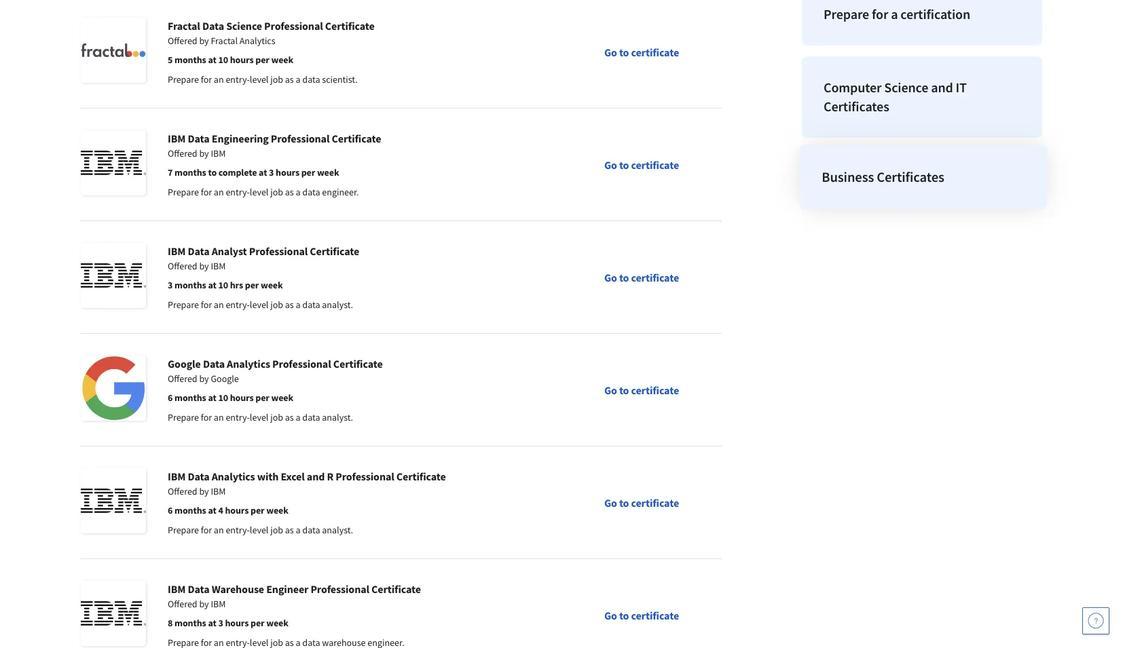 Task type: vqa. For each thing, say whether or not it's contained in the screenshot.
Help Center image
yes



Task type: describe. For each thing, give the bounding box(es) containing it.
certificate for ibm data engineering professional certificate
[[332, 132, 381, 145]]

go to certificate for ibm data warehouse engineer professional certificate
[[604, 609, 679, 622]]

data for ibm data warehouse engineer professional certificate
[[188, 583, 210, 596]]

months inside fractal data science  professional certificate offered by fractal analytics 5 months at 10 hours per week
[[175, 54, 206, 66]]

for for ibm data analyst professional certificate
[[201, 299, 212, 311]]

months inside ibm data warehouse engineer professional certificate offered by ibm 8 months at 3 hours per week
[[175, 617, 206, 630]]

by inside ibm data warehouse engineer professional certificate offered by ibm 8 months at 3 hours per week
[[199, 598, 209, 611]]

ibm data analytics with excel and r professional certificate offered by ibm 6 months at 4 hours per week
[[168, 470, 446, 517]]

months inside google data analytics professional certificate offered by google 6 months at 10 hours per week
[[175, 392, 206, 404]]

0 vertical spatial fractal
[[168, 19, 200, 33]]

computer
[[824, 79, 882, 96]]

engineer.
[[322, 186, 359, 198]]

per inside ibm data analytics with excel and r professional certificate offered by ibm 6 months at 4 hours per week
[[251, 505, 265, 517]]

prepare for fractal data science  professional certificate
[[168, 73, 199, 86]]

analyst. for google data analytics professional certificate
[[322, 412, 353, 424]]

prepare for an entry-level job as a data scientist.
[[168, 73, 358, 86]]

an for google data analytics professional certificate
[[214, 412, 224, 424]]

10 for analytics
[[218, 392, 228, 404]]

analytics for professional
[[227, 357, 270, 371]]

for for google data analytics professional certificate
[[201, 412, 212, 424]]

google image
[[81, 356, 146, 421]]

google data analytics professional certificate offered by google 6 months at 10 hours per week
[[168, 357, 383, 404]]

as for fractal data science  professional certificate
[[285, 73, 294, 86]]

to for fractal data science  professional certificate
[[619, 45, 629, 59]]

prepare inside business certificates list
[[824, 5, 869, 22]]

complete
[[219, 166, 257, 179]]

certificate for google data analytics professional certificate
[[333, 357, 383, 371]]

business certificates link
[[800, 145, 1047, 209]]

hours inside the ibm data engineering professional certificate offered by ibm 7 months to complete at 3 hours per week
[[276, 166, 300, 179]]

an for fractal data science  professional certificate
[[214, 73, 224, 86]]

go for ibm data engineering professional certificate
[[604, 158, 617, 171]]

analytics for with
[[212, 470, 255, 484]]

by for analyst
[[199, 260, 209, 272]]

to for google data analytics professional certificate
[[619, 383, 629, 397]]

at inside fractal data science  professional certificate offered by fractal analytics 5 months at 10 hours per week
[[208, 54, 216, 66]]

go for fractal data science  professional certificate
[[604, 45, 617, 59]]

science inside computer science and it certificates
[[885, 79, 929, 96]]

certificate for ibm data analyst professional certificate
[[631, 271, 679, 284]]

computer science and it certificates
[[824, 79, 967, 115]]

professional for science
[[264, 19, 323, 33]]

data for ibm data analytics with excel and r professional certificate
[[302, 524, 320, 537]]

per inside google data analytics professional certificate offered by google 6 months at 10 hours per week
[[256, 392, 270, 404]]

offered for fractal data science  professional certificate
[[168, 35, 197, 47]]

10 inside fractal data science  professional certificate offered by fractal analytics 5 months at 10 hours per week
[[218, 54, 228, 66]]

and inside computer science and it certificates
[[931, 79, 953, 96]]

data for fractal data science  professional certificate
[[302, 73, 320, 86]]

data for ibm data analytics with excel and r professional certificate
[[188, 470, 210, 484]]

0 vertical spatial google
[[168, 357, 201, 371]]

to inside the ibm data engineering professional certificate offered by ibm 7 months to complete at 3 hours per week
[[208, 166, 217, 179]]

by inside ibm data analytics with excel and r professional certificate offered by ibm 6 months at 4 hours per week
[[199, 486, 209, 498]]

certificate for ibm data analyst professional certificate
[[310, 245, 359, 258]]

prepare for google data analytics professional certificate
[[168, 412, 199, 424]]

at inside the ibm data engineering professional certificate offered by ibm 7 months to complete at 3 hours per week
[[259, 166, 267, 179]]

prepare for an entry-level job as a data analyst. for ibm
[[168, 299, 353, 311]]

prepare for an entry-level job as a data engineer.
[[168, 186, 359, 198]]

1 vertical spatial google
[[211, 373, 239, 385]]

data for google data analytics professional certificate
[[302, 412, 320, 424]]

to for ibm data analyst professional certificate
[[619, 271, 629, 284]]

job for 7
[[270, 186, 283, 198]]

level for 6
[[250, 412, 269, 424]]

certificate for google data analytics professional certificate
[[631, 383, 679, 397]]

week inside the ibm data engineering professional certificate offered by ibm 7 months to complete at 3 hours per week
[[317, 166, 339, 179]]

hours inside fractal data science  professional certificate offered by fractal analytics 5 months at 10 hours per week
[[230, 54, 254, 66]]

prepare for a certification link
[[802, 0, 1043, 46]]

job for analytics
[[270, 73, 283, 86]]

ibm image for ibm data engineering professional certificate
[[81, 130, 146, 196]]

as for google data analytics professional certificate
[[285, 412, 294, 424]]

6 inside ibm data analytics with excel and r professional certificate offered by ibm 6 months at 4 hours per week
[[168, 505, 173, 517]]

10 for analyst
[[218, 279, 228, 291]]

for for ibm data analytics with excel and r professional certificate
[[201, 524, 212, 537]]

entry- for ibm data engineering professional certificate
[[226, 186, 250, 198]]

go for ibm data analytics with excel and r professional certificate
[[604, 496, 617, 510]]

level for analytics
[[250, 73, 269, 86]]

data for ibm data engineering professional certificate
[[188, 132, 210, 145]]

months inside ibm data analyst professional certificate offered by ibm 3 months at 10 hrs per week
[[175, 279, 206, 291]]

an for ibm data engineering professional certificate
[[214, 186, 224, 198]]

business certificates
[[822, 168, 945, 186]]

engineering
[[212, 132, 269, 145]]

entry- for google data analytics professional certificate
[[226, 412, 250, 424]]

fractal analytics image
[[81, 18, 146, 83]]

hours inside google data analytics professional certificate offered by google 6 months at 10 hours per week
[[230, 392, 254, 404]]

by for engineering
[[199, 147, 209, 160]]

data for google data analytics professional certificate
[[203, 357, 225, 371]]

certification
[[901, 5, 971, 22]]

per inside ibm data analyst professional certificate offered by ibm 3 months at 10 hrs per week
[[245, 279, 259, 291]]

4
[[218, 505, 223, 517]]

data for ibm data engineering professional certificate
[[302, 186, 320, 198]]

and inside ibm data analytics with excel and r professional certificate offered by ibm 6 months at 4 hours per week
[[307, 470, 325, 484]]

go to certificate for fractal data science  professional certificate
[[604, 45, 679, 59]]

it
[[956, 79, 967, 96]]

professional inside ibm data analytics with excel and r professional certificate offered by ibm 6 months at 4 hours per week
[[336, 470, 394, 484]]

an for ibm data analytics with excel and r professional certificate
[[214, 524, 224, 537]]

job for 3
[[270, 299, 283, 311]]

level for 7
[[250, 186, 269, 198]]

science inside fractal data science  professional certificate offered by fractal analytics 5 months at 10 hours per week
[[226, 19, 262, 33]]

a for ibm data engineering professional certificate
[[296, 186, 301, 198]]

computer science and it certificates link
[[802, 56, 1043, 138]]

3 inside ibm data analyst professional certificate offered by ibm 3 months at 10 hrs per week
[[168, 279, 173, 291]]

data for ibm data analyst professional certificate
[[302, 299, 320, 311]]

a inside prepare for a certification link
[[891, 5, 898, 22]]

go for google data analytics professional certificate
[[604, 383, 617, 397]]

job for 6
[[270, 412, 283, 424]]

to for ibm data analytics with excel and r professional certificate
[[619, 496, 629, 510]]



Task type: locate. For each thing, give the bounding box(es) containing it.
4 months from the top
[[175, 392, 206, 404]]

fractal
[[168, 19, 200, 33], [211, 35, 238, 47]]

3
[[269, 166, 274, 179], [168, 279, 173, 291], [218, 617, 223, 630]]

ibm data analyst professional certificate offered by ibm 3 months at 10 hrs per week
[[168, 245, 359, 291]]

2 by from the top
[[199, 147, 209, 160]]

prepare
[[824, 5, 869, 22], [168, 73, 199, 86], [168, 186, 199, 198], [168, 299, 199, 311], [168, 412, 199, 424], [168, 524, 199, 537]]

offered
[[168, 35, 197, 47], [168, 147, 197, 160], [168, 260, 197, 272], [168, 373, 197, 385], [168, 486, 197, 498], [168, 598, 197, 611]]

a left the engineer.
[[296, 186, 301, 198]]

certificates right business
[[877, 168, 945, 186]]

6 right google "image"
[[168, 392, 173, 404]]

5 go from the top
[[604, 496, 617, 510]]

4 as from the top
[[285, 412, 294, 424]]

hours inside ibm data analytics with excel and r professional certificate offered by ibm 6 months at 4 hours per week
[[225, 505, 249, 517]]

offered for google data analytics professional certificate
[[168, 373, 197, 385]]

by inside ibm data analyst professional certificate offered by ibm 3 months at 10 hrs per week
[[199, 260, 209, 272]]

certificate for fractal data science  professional certificate
[[631, 45, 679, 59]]

2 vertical spatial 3
[[218, 617, 223, 630]]

1 offered from the top
[[168, 35, 197, 47]]

offered inside ibm data analytics with excel and r professional certificate offered by ibm 6 months at 4 hours per week
[[168, 486, 197, 498]]

3 analyst. from the top
[[322, 524, 353, 537]]

0 horizontal spatial fractal
[[168, 19, 200, 33]]

1 by from the top
[[199, 35, 209, 47]]

2 vertical spatial prepare for an entry-level job as a data analyst.
[[168, 524, 353, 537]]

5 months from the top
[[175, 505, 206, 517]]

r
[[327, 470, 334, 484]]

0 vertical spatial analytics
[[240, 35, 275, 47]]

at inside ibm data warehouse engineer professional certificate offered by ibm 8 months at 3 hours per week
[[208, 617, 216, 630]]

prepare for an entry-level job as a data analyst. down hrs
[[168, 299, 353, 311]]

data inside ibm data warehouse engineer professional certificate offered by ibm 8 months at 3 hours per week
[[188, 583, 210, 596]]

data down ibm data analyst professional certificate offered by ibm 3 months at 10 hrs per week
[[302, 299, 320, 311]]

engineer
[[266, 583, 309, 596]]

2 certificate from the top
[[631, 158, 679, 171]]

go for ibm data analyst professional certificate
[[604, 271, 617, 284]]

an down google data analytics professional certificate offered by google 6 months at 10 hours per week
[[214, 412, 224, 424]]

certificate for ibm data warehouse engineer professional certificate
[[631, 609, 679, 622]]

entry- down complete
[[226, 186, 250, 198]]

as for ibm data analyst professional certificate
[[285, 299, 294, 311]]

prepare for ibm data analytics with excel and r professional certificate
[[168, 524, 199, 537]]

0 horizontal spatial 3
[[168, 279, 173, 291]]

3 ibm image from the top
[[81, 469, 146, 534]]

0 vertical spatial and
[[931, 79, 953, 96]]

a down ibm data analyst professional certificate offered by ibm 3 months at 10 hrs per week
[[296, 299, 301, 311]]

go for ibm data warehouse engineer professional certificate
[[604, 609, 617, 622]]

1 vertical spatial certificates
[[877, 168, 945, 186]]

an down complete
[[214, 186, 224, 198]]

6 months from the top
[[175, 617, 206, 630]]

3 down the warehouse
[[218, 617, 223, 630]]

analyst.
[[322, 299, 353, 311], [322, 412, 353, 424], [322, 524, 353, 537]]

ibm
[[168, 132, 186, 145], [211, 147, 226, 160], [168, 245, 186, 258], [211, 260, 226, 272], [168, 470, 186, 484], [211, 486, 226, 498], [168, 583, 186, 596], [211, 598, 226, 611]]

an down analyst
[[214, 299, 224, 311]]

a for fractal data science  professional certificate
[[296, 73, 301, 86]]

job down fractal data science  professional certificate offered by fractal analytics 5 months at 10 hours per week
[[270, 73, 283, 86]]

3 go to certificate from the top
[[604, 271, 679, 284]]

a left certification at the right of the page
[[891, 5, 898, 22]]

5 offered from the top
[[168, 486, 197, 498]]

data inside ibm data analyst professional certificate offered by ibm 3 months at 10 hrs per week
[[188, 245, 210, 258]]

job for certificate
[[270, 524, 283, 537]]

week inside google data analytics professional certificate offered by google 6 months at 10 hours per week
[[271, 392, 293, 404]]

analytics inside fractal data science  professional certificate offered by fractal analytics 5 months at 10 hours per week
[[240, 35, 275, 47]]

fractal up 5
[[168, 19, 200, 33]]

per inside the ibm data engineering professional certificate offered by ibm 7 months to complete at 3 hours per week
[[301, 166, 315, 179]]

data down ibm data analytics with excel and r professional certificate offered by ibm 6 months at 4 hours per week
[[302, 524, 320, 537]]

2 entry- from the top
[[226, 186, 250, 198]]

analytics
[[240, 35, 275, 47], [227, 357, 270, 371], [212, 470, 255, 484]]

1 data from the top
[[302, 73, 320, 86]]

level down fractal data science  professional certificate offered by fractal analytics 5 months at 10 hours per week
[[250, 73, 269, 86]]

months
[[175, 54, 206, 66], [175, 166, 206, 179], [175, 279, 206, 291], [175, 392, 206, 404], [175, 505, 206, 517], [175, 617, 206, 630]]

certificates
[[824, 98, 890, 115], [877, 168, 945, 186]]

to for ibm data warehouse engineer professional certificate
[[619, 609, 629, 622]]

ibm image
[[81, 130, 146, 196], [81, 243, 146, 308], [81, 469, 146, 534], [81, 581, 146, 647]]

data
[[302, 73, 320, 86], [302, 186, 320, 198], [302, 299, 320, 311], [302, 412, 320, 424], [302, 524, 320, 537]]

offered inside the ibm data engineering professional certificate offered by ibm 7 months to complete at 3 hours per week
[[168, 147, 197, 160]]

excel
[[281, 470, 305, 484]]

go to certificate for ibm data engineering professional certificate
[[604, 158, 679, 171]]

2 vertical spatial analyst.
[[322, 524, 353, 537]]

data
[[202, 19, 224, 33], [188, 132, 210, 145], [188, 245, 210, 258], [203, 357, 225, 371], [188, 470, 210, 484], [188, 583, 210, 596]]

0 horizontal spatial and
[[307, 470, 325, 484]]

a for ibm data analytics with excel and r professional certificate
[[296, 524, 301, 537]]

3 inside the ibm data engineering professional certificate offered by ibm 7 months to complete at 3 hours per week
[[269, 166, 274, 179]]

3 10 from the top
[[218, 392, 228, 404]]

1 horizontal spatial science
[[885, 79, 929, 96]]

entry- down fractal data science  professional certificate offered by fractal analytics 5 months at 10 hours per week
[[226, 73, 250, 86]]

business certificates list
[[797, 0, 1048, 217]]

ibm data engineering professional certificate offered by ibm 7 months to complete at 3 hours per week
[[168, 132, 381, 179]]

4 level from the top
[[250, 412, 269, 424]]

level down complete
[[250, 186, 269, 198]]

as down fractal data science  professional certificate offered by fractal analytics 5 months at 10 hours per week
[[285, 73, 294, 86]]

to
[[619, 45, 629, 59], [619, 158, 629, 171], [208, 166, 217, 179], [619, 271, 629, 284], [619, 383, 629, 397], [619, 496, 629, 510], [619, 609, 629, 622]]

3 prepare for an entry-level job as a data analyst. from the top
[[168, 524, 353, 537]]

6 go to certificate from the top
[[604, 609, 679, 622]]

months inside the ibm data engineering professional certificate offered by ibm 7 months to complete at 3 hours per week
[[175, 166, 206, 179]]

1 horizontal spatial 3
[[218, 617, 223, 630]]

and left it
[[931, 79, 953, 96]]

job
[[270, 73, 283, 86], [270, 186, 283, 198], [270, 299, 283, 311], [270, 412, 283, 424], [270, 524, 283, 537]]

2 vertical spatial 10
[[218, 392, 228, 404]]

1 analyst. from the top
[[322, 299, 353, 311]]

as down ibm data analyst professional certificate offered by ibm 3 months at 10 hrs per week
[[285, 299, 294, 311]]

certificate inside google data analytics professional certificate offered by google 6 months at 10 hours per week
[[333, 357, 383, 371]]

3 by from the top
[[199, 260, 209, 272]]

a left scientist. at the top of the page
[[296, 73, 301, 86]]

at inside ibm data analyst professional certificate offered by ibm 3 months at 10 hrs per week
[[208, 279, 216, 291]]

certificate inside ibm data analyst professional certificate offered by ibm 3 months at 10 hrs per week
[[310, 245, 359, 258]]

entry- down hrs
[[226, 299, 250, 311]]

prepare for ibm data engineering professional certificate
[[168, 186, 199, 198]]

job down ibm data analytics with excel and r professional certificate offered by ibm 6 months at 4 hours per week
[[270, 524, 283, 537]]

6
[[168, 392, 173, 404], [168, 505, 173, 517]]

1 vertical spatial 3
[[168, 279, 173, 291]]

level
[[250, 73, 269, 86], [250, 186, 269, 198], [250, 299, 269, 311], [250, 412, 269, 424], [250, 524, 269, 537]]

2 as from the top
[[285, 186, 294, 198]]

5 job from the top
[[270, 524, 283, 537]]

ibm image for ibm data analyst professional certificate
[[81, 243, 146, 308]]

1 vertical spatial analyst.
[[322, 412, 353, 424]]

professional for analyst
[[249, 245, 308, 258]]

as
[[285, 73, 294, 86], [285, 186, 294, 198], [285, 299, 294, 311], [285, 412, 294, 424], [285, 524, 294, 537]]

professional inside the ibm data engineering professional certificate offered by ibm 7 months to complete at 3 hours per week
[[271, 132, 330, 145]]

10
[[218, 54, 228, 66], [218, 279, 228, 291], [218, 392, 228, 404]]

1 job from the top
[[270, 73, 283, 86]]

certificate
[[631, 45, 679, 59], [631, 158, 679, 171], [631, 271, 679, 284], [631, 383, 679, 397], [631, 496, 679, 510], [631, 609, 679, 622]]

1 months from the top
[[175, 54, 206, 66]]

week inside ibm data analyst professional certificate offered by ibm 3 months at 10 hrs per week
[[261, 279, 283, 291]]

8
[[168, 617, 173, 630]]

go to certificate
[[604, 45, 679, 59], [604, 158, 679, 171], [604, 271, 679, 284], [604, 383, 679, 397], [604, 496, 679, 510], [604, 609, 679, 622]]

professional
[[264, 19, 323, 33], [271, 132, 330, 145], [249, 245, 308, 258], [272, 357, 331, 371], [336, 470, 394, 484], [311, 583, 369, 596]]

a down ibm data analytics with excel and r professional certificate offered by ibm 6 months at 4 hours per week
[[296, 524, 301, 537]]

an for ibm data analyst professional certificate
[[214, 299, 224, 311]]

1 as from the top
[[285, 73, 294, 86]]

0 vertical spatial certificates
[[824, 98, 890, 115]]

scientist.
[[322, 73, 358, 86]]

warehouse
[[212, 583, 264, 596]]

prepare for an entry-level job as a data analyst. for professional
[[168, 524, 353, 537]]

1 entry- from the top
[[226, 73, 250, 86]]

level for 3
[[250, 299, 269, 311]]

at inside ibm data analytics with excel and r professional certificate offered by ibm 6 months at 4 hours per week
[[208, 505, 216, 517]]

by
[[199, 35, 209, 47], [199, 147, 209, 160], [199, 260, 209, 272], [199, 373, 209, 385], [199, 486, 209, 498], [199, 598, 209, 611]]

analyst. for ibm data analytics with excel and r professional certificate
[[322, 524, 353, 537]]

analyst. for ibm data analyst professional certificate
[[322, 299, 353, 311]]

4 data from the top
[[302, 412, 320, 424]]

3 entry- from the top
[[226, 299, 250, 311]]

1 horizontal spatial google
[[211, 373, 239, 385]]

job down ibm data analyst professional certificate offered by ibm 3 months at 10 hrs per week
[[270, 299, 283, 311]]

analyst
[[212, 245, 247, 258]]

by for analytics
[[199, 373, 209, 385]]

1 certificate from the top
[[631, 45, 679, 59]]

for for ibm data engineering professional certificate
[[201, 186, 212, 198]]

and left 'r'
[[307, 470, 325, 484]]

0 vertical spatial science
[[226, 19, 262, 33]]

analytics inside ibm data analytics with excel and r professional certificate offered by ibm 6 months at 4 hours per week
[[212, 470, 255, 484]]

certificate for ibm data engineering professional certificate
[[631, 158, 679, 171]]

data for ibm data analyst professional certificate
[[188, 245, 210, 258]]

as down google data analytics professional certificate offered by google 6 months at 10 hours per week
[[285, 412, 294, 424]]

hrs
[[230, 279, 243, 291]]

certificate inside ibm data warehouse engineer professional certificate offered by ibm 8 months at 3 hours per week
[[372, 583, 421, 596]]

1 ibm image from the top
[[81, 130, 146, 196]]

4 entry- from the top
[[226, 412, 250, 424]]

4 an from the top
[[214, 412, 224, 424]]

3 left hrs
[[168, 279, 173, 291]]

data inside google data analytics professional certificate offered by google 6 months at 10 hours per week
[[203, 357, 225, 371]]

as for ibm data engineering professional certificate
[[285, 186, 294, 198]]

4 go to certificate from the top
[[604, 383, 679, 397]]

per inside fractal data science  professional certificate offered by fractal analytics 5 months at 10 hours per week
[[256, 54, 270, 66]]

data for fractal data science  professional certificate
[[202, 19, 224, 33]]

2 prepare for an entry-level job as a data analyst. from the top
[[168, 412, 353, 424]]

1 vertical spatial analytics
[[227, 357, 270, 371]]

data left the engineer.
[[302, 186, 320, 198]]

offered for ibm data engineering professional certificate
[[168, 147, 197, 160]]

10 inside ibm data analyst professional certificate offered by ibm 3 months at 10 hrs per week
[[218, 279, 228, 291]]

hours inside ibm data warehouse engineer professional certificate offered by ibm 8 months at 3 hours per week
[[225, 617, 249, 630]]

data inside the ibm data engineering professional certificate offered by ibm 7 months to complete at 3 hours per week
[[188, 132, 210, 145]]

ibm data warehouse engineer professional certificate offered by ibm 8 months at 3 hours per week
[[168, 583, 421, 630]]

1 prepare for an entry-level job as a data analyst. from the top
[[168, 299, 353, 311]]

business
[[822, 168, 874, 186]]

1 horizontal spatial fractal
[[211, 35, 238, 47]]

3 as from the top
[[285, 299, 294, 311]]

offered inside ibm data warehouse engineer professional certificate offered by ibm 8 months at 3 hours per week
[[168, 598, 197, 611]]

data inside ibm data analytics with excel and r professional certificate offered by ibm 6 months at 4 hours per week
[[188, 470, 210, 484]]

by inside fractal data science  professional certificate offered by fractal analytics 5 months at 10 hours per week
[[199, 35, 209, 47]]

5 go to certificate from the top
[[604, 496, 679, 510]]

3 go from the top
[[604, 271, 617, 284]]

3 up prepare for an entry-level job as a data engineer.
[[269, 166, 274, 179]]

1 horizontal spatial and
[[931, 79, 953, 96]]

2 vertical spatial analytics
[[212, 470, 255, 484]]

data down google data analytics professional certificate offered by google 6 months at 10 hours per week
[[302, 412, 320, 424]]

for for fractal data science  professional certificate
[[201, 73, 212, 86]]

0 vertical spatial 10
[[218, 54, 228, 66]]

prepare for ibm data analyst professional certificate
[[168, 299, 199, 311]]

1 an from the top
[[214, 73, 224, 86]]

as for ibm data analytics with excel and r professional certificate
[[285, 524, 294, 537]]

professional inside ibm data warehouse engineer professional certificate offered by ibm 8 months at 3 hours per week
[[311, 583, 369, 596]]

analytics inside google data analytics professional certificate offered by google 6 months at 10 hours per week
[[227, 357, 270, 371]]

6 by from the top
[[199, 598, 209, 611]]

certificate inside ibm data analytics with excel and r professional certificate offered by ibm 6 months at 4 hours per week
[[397, 470, 446, 484]]

level for certificate
[[250, 524, 269, 537]]

certificates inside computer science and it certificates
[[824, 98, 890, 115]]

2 months from the top
[[175, 166, 206, 179]]

1 vertical spatial fractal
[[211, 35, 238, 47]]

professional for analytics
[[272, 357, 331, 371]]

week inside ibm data analytics with excel and r professional certificate offered by ibm 6 months at 4 hours per week
[[266, 505, 288, 517]]

for inside business certificates list
[[872, 5, 889, 22]]

certificate for ibm data analytics with excel and r professional certificate
[[631, 496, 679, 510]]

5
[[168, 54, 173, 66]]

4 by from the top
[[199, 373, 209, 385]]

6 go from the top
[[604, 609, 617, 622]]

2 level from the top
[[250, 186, 269, 198]]

10 inside google data analytics professional certificate offered by google 6 months at 10 hours per week
[[218, 392, 228, 404]]

4 certificate from the top
[[631, 383, 679, 397]]

6 left 4
[[168, 505, 173, 517]]

at inside google data analytics professional certificate offered by google 6 months at 10 hours per week
[[208, 392, 216, 404]]

1 go from the top
[[604, 45, 617, 59]]

professional inside ibm data analyst professional certificate offered by ibm 3 months at 10 hrs per week
[[249, 245, 308, 258]]

7
[[168, 166, 173, 179]]

professional inside google data analytics professional certificate offered by google 6 months at 10 hours per week
[[272, 357, 331, 371]]

entry- for ibm data analytics with excel and r professional certificate
[[226, 524, 250, 537]]

offered inside ibm data analyst professional certificate offered by ibm 3 months at 10 hrs per week
[[168, 260, 197, 272]]

3 job from the top
[[270, 299, 283, 311]]

0 vertical spatial prepare for an entry-level job as a data analyst.
[[168, 299, 353, 311]]

level down google data analytics professional certificate offered by google 6 months at 10 hours per week
[[250, 412, 269, 424]]

3 an from the top
[[214, 299, 224, 311]]

prepare for a certification
[[824, 5, 971, 22]]

go to certificate for ibm data analytics with excel and r professional certificate
[[604, 496, 679, 510]]

per
[[256, 54, 270, 66], [301, 166, 315, 179], [245, 279, 259, 291], [256, 392, 270, 404], [251, 505, 265, 517], [251, 617, 265, 630]]

science up prepare for an entry-level job as a data scientist.
[[226, 19, 262, 33]]

with
[[257, 470, 279, 484]]

for
[[872, 5, 889, 22], [201, 73, 212, 86], [201, 186, 212, 198], [201, 299, 212, 311], [201, 412, 212, 424], [201, 524, 212, 537]]

5 as from the top
[[285, 524, 294, 537]]

3 level from the top
[[250, 299, 269, 311]]

3 inside ibm data warehouse engineer professional certificate offered by ibm 8 months at 3 hours per week
[[218, 617, 223, 630]]

job down the ibm data engineering professional certificate offered by ibm 7 months to complete at 3 hours per week
[[270, 186, 283, 198]]

1 vertical spatial science
[[885, 79, 929, 96]]

2 horizontal spatial 3
[[269, 166, 274, 179]]

2 10 from the top
[[218, 279, 228, 291]]

at
[[208, 54, 216, 66], [259, 166, 267, 179], [208, 279, 216, 291], [208, 392, 216, 404], [208, 505, 216, 517], [208, 617, 216, 630]]

1 10 from the top
[[218, 54, 228, 66]]

certificate
[[325, 19, 375, 33], [332, 132, 381, 145], [310, 245, 359, 258], [333, 357, 383, 371], [397, 470, 446, 484], [372, 583, 421, 596]]

2 analyst. from the top
[[322, 412, 353, 424]]

job down google data analytics professional certificate offered by google 6 months at 10 hours per week
[[270, 412, 283, 424]]

0 vertical spatial 3
[[269, 166, 274, 179]]

as down ibm data analytics with excel and r professional certificate offered by ibm 6 months at 4 hours per week
[[285, 524, 294, 537]]

6 certificate from the top
[[631, 609, 679, 622]]

by inside the ibm data engineering professional certificate offered by ibm 7 months to complete at 3 hours per week
[[199, 147, 209, 160]]

fractal up prepare for an entry-level job as a data scientist.
[[211, 35, 238, 47]]

3 offered from the top
[[168, 260, 197, 272]]

2 go from the top
[[604, 158, 617, 171]]

and
[[931, 79, 953, 96], [307, 470, 325, 484]]

data left scientist. at the top of the page
[[302, 73, 320, 86]]

week
[[271, 54, 293, 66], [317, 166, 339, 179], [261, 279, 283, 291], [271, 392, 293, 404], [266, 505, 288, 517], [266, 617, 288, 630]]

entry-
[[226, 73, 250, 86], [226, 186, 250, 198], [226, 299, 250, 311], [226, 412, 250, 424], [226, 524, 250, 537]]

entry- up the warehouse
[[226, 524, 250, 537]]

3 months from the top
[[175, 279, 206, 291]]

certificate inside the ibm data engineering professional certificate offered by ibm 7 months to complete at 3 hours per week
[[332, 132, 381, 145]]

1 go to certificate from the top
[[604, 45, 679, 59]]

0 vertical spatial 6
[[168, 392, 173, 404]]

week inside fractal data science  professional certificate offered by fractal analytics 5 months at 10 hours per week
[[271, 54, 293, 66]]

per inside ibm data warehouse engineer professional certificate offered by ibm 8 months at 3 hours per week
[[251, 617, 265, 630]]

4 job from the top
[[270, 412, 283, 424]]

2 job from the top
[[270, 186, 283, 198]]

certificate inside fractal data science  professional certificate offered by fractal analytics 5 months at 10 hours per week
[[325, 19, 375, 33]]

2 data from the top
[[302, 186, 320, 198]]

entry- down google data analytics professional certificate offered by google 6 months at 10 hours per week
[[226, 412, 250, 424]]

1 vertical spatial 10
[[218, 279, 228, 291]]

6 offered from the top
[[168, 598, 197, 611]]

entry- for fractal data science  professional certificate
[[226, 73, 250, 86]]

prepare for an entry-level job as a data analyst. for google
[[168, 412, 353, 424]]

certificate for fractal data science  professional certificate
[[325, 19, 375, 33]]

prepare for an entry-level job as a data analyst. down google data analytics professional certificate offered by google 6 months at 10 hours per week
[[168, 412, 353, 424]]

as down the ibm data engineering professional certificate offered by ibm 7 months to complete at 3 hours per week
[[285, 186, 294, 198]]

an up the engineering
[[214, 73, 224, 86]]

entry- for ibm data analyst professional certificate
[[226, 299, 250, 311]]

months inside ibm data analytics with excel and r professional certificate offered by ibm 6 months at 4 hours per week
[[175, 505, 206, 517]]

0 vertical spatial analyst.
[[322, 299, 353, 311]]

1 6 from the top
[[168, 392, 173, 404]]

science right the computer
[[885, 79, 929, 96]]

help center image
[[1088, 613, 1104, 630]]

5 data from the top
[[302, 524, 320, 537]]

google
[[168, 357, 201, 371], [211, 373, 239, 385]]

offered for ibm data analyst professional certificate
[[168, 260, 197, 272]]

2 go to certificate from the top
[[604, 158, 679, 171]]

offered inside google data analytics professional certificate offered by google 6 months at 10 hours per week
[[168, 373, 197, 385]]

1 level from the top
[[250, 73, 269, 86]]

week inside ibm data warehouse engineer professional certificate offered by ibm 8 months at 3 hours per week
[[266, 617, 288, 630]]

offered inside fractal data science  professional certificate offered by fractal analytics 5 months at 10 hours per week
[[168, 35, 197, 47]]

5 level from the top
[[250, 524, 269, 537]]

certificates down the computer
[[824, 98, 890, 115]]

2 6 from the top
[[168, 505, 173, 517]]

3 data from the top
[[302, 299, 320, 311]]

level down ibm data analyst professional certificate offered by ibm 3 months at 10 hrs per week
[[250, 299, 269, 311]]

a for ibm data analyst professional certificate
[[296, 299, 301, 311]]

prepare for an entry-level job as a data analyst. down 4
[[168, 524, 353, 537]]

5 entry- from the top
[[226, 524, 250, 537]]

professional for engineering
[[271, 132, 330, 145]]

1 vertical spatial prepare for an entry-level job as a data analyst.
[[168, 412, 353, 424]]

5 an from the top
[[214, 524, 224, 537]]

a for google data analytics professional certificate
[[296, 412, 301, 424]]

fractal data science  professional certificate offered by fractal analytics 5 months at 10 hours per week
[[168, 19, 375, 66]]

6 inside google data analytics professional certificate offered by google 6 months at 10 hours per week
[[168, 392, 173, 404]]

1 vertical spatial 6
[[168, 505, 173, 517]]

prepare for an entry-level job as a data analyst.
[[168, 299, 353, 311], [168, 412, 353, 424], [168, 524, 353, 537]]

science
[[226, 19, 262, 33], [885, 79, 929, 96]]

3 certificate from the top
[[631, 271, 679, 284]]

a
[[891, 5, 898, 22], [296, 73, 301, 86], [296, 186, 301, 198], [296, 299, 301, 311], [296, 412, 301, 424], [296, 524, 301, 537]]

4 ibm image from the top
[[81, 581, 146, 647]]

certificates inside "link"
[[877, 168, 945, 186]]

to for ibm data engineering professional certificate
[[619, 158, 629, 171]]

a down google data analytics professional certificate offered by google 6 months at 10 hours per week
[[296, 412, 301, 424]]

4 go from the top
[[604, 383, 617, 397]]

go to certificate for ibm data analyst professional certificate
[[604, 271, 679, 284]]

an down 4
[[214, 524, 224, 537]]

hours
[[230, 54, 254, 66], [276, 166, 300, 179], [230, 392, 254, 404], [225, 505, 249, 517], [225, 617, 249, 630]]

2 an from the top
[[214, 186, 224, 198]]

go to certificate for google data analytics professional certificate
[[604, 383, 679, 397]]

ibm image for ibm data analytics with excel and r professional certificate
[[81, 469, 146, 534]]

5 certificate from the top
[[631, 496, 679, 510]]

5 by from the top
[[199, 486, 209, 498]]

2 ibm image from the top
[[81, 243, 146, 308]]

ibm image for ibm data warehouse engineer professional certificate
[[81, 581, 146, 647]]

2 offered from the top
[[168, 147, 197, 160]]

by inside google data analytics professional certificate offered by google 6 months at 10 hours per week
[[199, 373, 209, 385]]

data inside fractal data science  professional certificate offered by fractal analytics 5 months at 10 hours per week
[[202, 19, 224, 33]]

1 vertical spatial and
[[307, 470, 325, 484]]

4 offered from the top
[[168, 373, 197, 385]]

0 horizontal spatial google
[[168, 357, 201, 371]]

level down with
[[250, 524, 269, 537]]

by for science
[[199, 35, 209, 47]]

professional inside fractal data science  professional certificate offered by fractal analytics 5 months at 10 hours per week
[[264, 19, 323, 33]]

go
[[604, 45, 617, 59], [604, 158, 617, 171], [604, 271, 617, 284], [604, 383, 617, 397], [604, 496, 617, 510], [604, 609, 617, 622]]

an
[[214, 73, 224, 86], [214, 186, 224, 198], [214, 299, 224, 311], [214, 412, 224, 424], [214, 524, 224, 537]]

0 horizontal spatial science
[[226, 19, 262, 33]]



